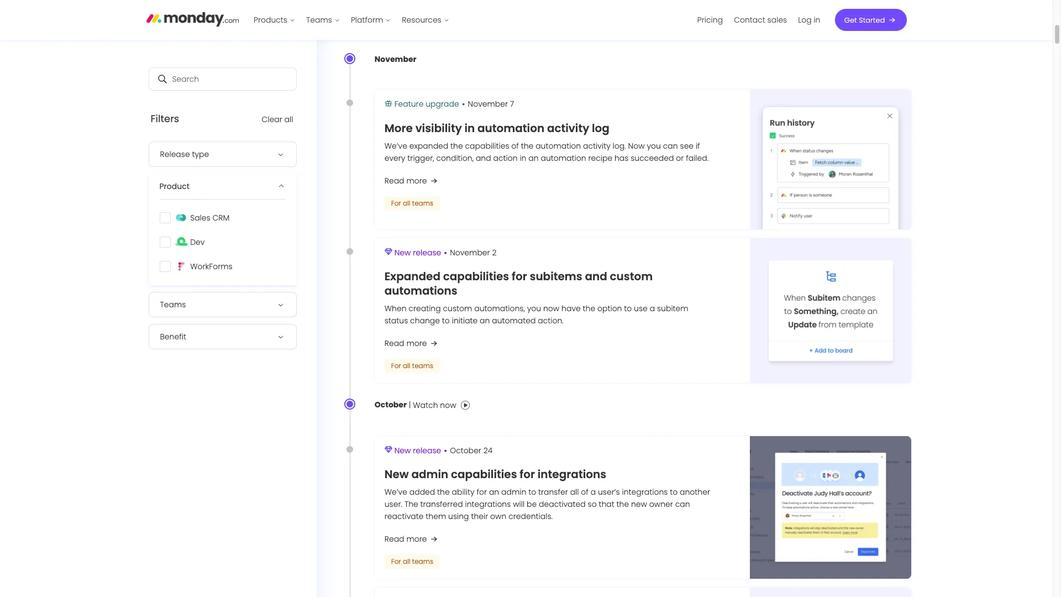 Task type: describe. For each thing, give the bounding box(es) containing it.
• for visibility
[[462, 98, 465, 111]]

read more for automations
[[385, 338, 427, 349]]

can inside new admin capabilities for integrations we've added the ability for an admin to transfer all of a user's integrations to another user. the transferred integrations will be deactivated so that the new owner can reactivate them using their own credentials.
[[676, 499, 691, 510]]

0 horizontal spatial integrations
[[465, 499, 511, 510]]

new for new
[[395, 445, 411, 456]]

the
[[405, 499, 418, 510]]

for for automations
[[391, 361, 401, 371]]

crm image
[[175, 212, 188, 223]]

when
[[385, 303, 407, 314]]

failed.
[[686, 152, 709, 163]]

teams for we've
[[412, 198, 434, 208]]

workforms
[[190, 261, 233, 272]]

resources
[[402, 14, 442, 25]]

get
[[845, 15, 858, 25]]

capabilities inside more visibility in automation activity log we've expanded the capabilities of the automation activity log. now you can see if every trigger, condition, and action in an automation recipe has succeeded or failed.
[[465, 140, 510, 151]]

now
[[629, 140, 645, 151]]

so
[[588, 499, 597, 510]]

action
[[494, 152, 518, 163]]

release type
[[160, 149, 209, 160]]

7
[[510, 99, 515, 110]]

capabilities inside new admin capabilities for integrations we've added the ability for an admin to transfer all of a user's integrations to another user. the transferred integrations will be deactivated so that the new owner can reactivate them using their own credentials.
[[451, 467, 517, 482]]

a inside new admin capabilities for integrations we've added the ability for an admin to transfer all of a user's integrations to another user. the transferred integrations will be deactivated so that the new owner can reactivate them using their own credentials.
[[591, 487, 596, 498]]

see
[[680, 140, 694, 151]]

more visibility in automation activity log we've expanded the capabilities of the automation activity log. now you can see if every trigger, condition, and action in an automation recipe has succeeded or failed.
[[385, 120, 709, 163]]

release
[[160, 149, 190, 160]]

for for we've
[[391, 198, 401, 208]]

get started
[[845, 15, 886, 25]]

own
[[491, 511, 507, 522]]

contact sales
[[734, 14, 788, 25]]

|
[[407, 399, 413, 410]]

user's
[[598, 487, 620, 498]]

1 vertical spatial automation
[[536, 140, 581, 151]]

contact
[[734, 14, 766, 25]]

credentials.
[[509, 511, 553, 522]]

1 horizontal spatial custom
[[610, 269, 653, 284]]

log.
[[613, 140, 626, 151]]

new release • october 24
[[395, 445, 493, 457]]

all
[[345, 8, 359, 27]]

have
[[562, 303, 581, 314]]

an inside "expanded capabilities for subitems and custom automations when creating custom automations, you now have the option to use a subitem status change to initiate an automated action."
[[480, 315, 490, 326]]

for all teams for added
[[391, 557, 434, 566]]

ability
[[452, 487, 475, 498]]

0 horizontal spatial october
[[375, 399, 407, 410]]

trigger,
[[408, 152, 435, 163]]

you inside "expanded capabilities for subitems and custom automations when creating custom automations, you now have the option to use a subitem status change to initiate an automated action."
[[527, 303, 542, 314]]

platform
[[351, 14, 383, 25]]

watch
[[413, 400, 438, 411]]

contact sales button
[[729, 11, 793, 29]]

for for added
[[391, 557, 401, 566]]

crm
[[213, 212, 230, 223]]

succeeded
[[631, 152, 674, 163]]

option
[[598, 303, 622, 314]]

and inside "expanded capabilities for subitems and custom automations when creating custom automations, you now have the option to use a subitem status change to initiate an automated action."
[[585, 269, 608, 284]]

new release • november 2
[[395, 246, 497, 259]]

them
[[426, 511, 446, 522]]

1 vertical spatial in
[[465, 120, 475, 136]]

october inside new release • october 24
[[450, 445, 482, 456]]

monday.com logo image
[[146, 7, 239, 30]]

teams for added
[[412, 557, 434, 566]]

sales crm option
[[153, 208, 292, 228]]

be
[[527, 499, 537, 510]]

product button
[[148, 174, 297, 199]]

and inside more visibility in automation activity log we've expanded the capabilities of the automation activity log. now you can see if every trigger, condition, and action in an automation recipe has succeeded or failed.
[[476, 152, 491, 163]]

get started button
[[835, 9, 907, 31]]

teams button
[[148, 292, 297, 317]]

list containing pricing
[[692, 0, 826, 40]]

deactivated
[[539, 499, 586, 510]]

more for automations
[[407, 338, 427, 349]]

visibility
[[416, 120, 462, 136]]

2
[[492, 247, 497, 258]]

watch now link
[[413, 396, 470, 414]]

we've inside more visibility in automation activity log we've expanded the capabilities of the automation activity log. now you can see if every trigger, condition, and action in an automation recipe has succeeded or failed.
[[385, 140, 408, 151]]

feature release icon image for expanded capabilities for subitems and custom automations
[[385, 248, 392, 255]]

sales crm
[[190, 212, 230, 223]]

read more link for added
[[385, 533, 440, 546]]

updates
[[363, 8, 418, 27]]

new inside new admin capabilities for integrations we've added the ability for an admin to transfer all of a user's integrations to another user. the transferred integrations will be deactivated so that the new owner can reactivate them using their own credentials.
[[385, 467, 409, 482]]

transfer integrations before disabling a user image
[[751, 436, 912, 579]]

new feature upgrade icon image
[[385, 100, 392, 107]]

teams link
[[301, 11, 346, 29]]

more for added
[[407, 534, 427, 545]]

filters
[[151, 112, 179, 126]]

0 vertical spatial automation
[[478, 120, 545, 136]]

now inside "expanded capabilities for subitems and custom automations when creating custom automations, you now have the option to use a subitem status change to initiate an automated action."
[[544, 303, 560, 314]]

2 vertical spatial automation
[[541, 152, 587, 163]]

expanded
[[385, 269, 441, 284]]

transfer
[[539, 487, 568, 498]]

using
[[449, 511, 469, 522]]

automations
[[385, 283, 458, 299]]

all right "clear"
[[285, 114, 293, 125]]

dev option
[[153, 232, 292, 252]]

watch now button
[[413, 396, 470, 414]]

november for capabilities
[[450, 247, 490, 258]]

1 vertical spatial integrations
[[622, 487, 668, 498]]

all updates & releases
[[345, 8, 493, 27]]

main element
[[248, 0, 907, 40]]

0 horizontal spatial custom
[[443, 303, 472, 314]]

new admin capabilities for integrations we've added the ability for an admin to transfer all of a user's integrations to another user. the transferred integrations will be deactivated so that the new owner can reactivate them using their own credentials.
[[385, 467, 711, 522]]

more for we've
[[407, 175, 427, 186]]

will
[[513, 499, 525, 510]]

read for added
[[385, 534, 405, 545]]

action level automation activity log image
[[751, 90, 912, 229]]

for all teams for we've
[[391, 198, 434, 208]]

&
[[422, 8, 432, 27]]

pricing link
[[692, 11, 729, 29]]

creating
[[409, 303, 441, 314]]

type
[[192, 149, 209, 160]]

we've inside new admin capabilities for integrations we've added the ability for an admin to transfer all of a user's integrations to another user. the transferred integrations will be deactivated so that the new owner can reactivate them using their own credentials.
[[385, 487, 408, 498]]

watch now
[[413, 400, 457, 411]]

1 horizontal spatial integrations
[[538, 467, 607, 482]]

or
[[676, 152, 684, 163]]



Task type: locate. For each thing, give the bounding box(es) containing it.
read for automations
[[385, 338, 405, 349]]

1 vertical spatial teams
[[412, 361, 434, 371]]

workforms image
[[175, 261, 188, 272]]

admin up the 'added'
[[412, 467, 449, 482]]

release inside new release • october 24
[[413, 445, 441, 456]]

feature upgrade • november 7
[[395, 98, 515, 111]]

capabilities up action
[[465, 140, 510, 151]]

1 horizontal spatial you
[[647, 140, 661, 151]]

custom up use
[[610, 269, 653, 284]]

teams for the 'teams' popup button
[[160, 299, 186, 310]]

custom
[[610, 269, 653, 284], [443, 303, 472, 314]]

0 vertical spatial of
[[512, 140, 519, 151]]

0 vertical spatial capabilities
[[465, 140, 510, 151]]

initiate
[[452, 315, 478, 326]]

october
[[375, 399, 407, 410], [450, 445, 482, 456]]

0 vertical spatial •
[[462, 98, 465, 111]]

read more for we've
[[385, 175, 427, 186]]

reactivate
[[385, 511, 424, 522]]

capabilities inside "expanded capabilities for subitems and custom automations when creating custom automations, you now have the option to use a subitem status change to initiate an automated action."
[[443, 269, 509, 284]]

1 vertical spatial and
[[585, 269, 608, 284]]

1 teams from the top
[[412, 198, 434, 208]]

0 vertical spatial for all teams
[[391, 198, 434, 208]]

all up |
[[403, 361, 411, 371]]

workforms option
[[153, 257, 292, 277]]

can down another
[[676, 499, 691, 510]]

integrations up transfer
[[538, 467, 607, 482]]

for down every on the left top
[[391, 198, 401, 208]]

1 horizontal spatial in
[[520, 152, 527, 163]]

1 vertical spatial of
[[581, 487, 589, 498]]

teams for "teams" "link"
[[306, 14, 332, 25]]

• left 24
[[444, 445, 447, 457]]

activity
[[547, 120, 590, 136], [583, 140, 611, 151]]

clear
[[262, 114, 282, 125]]

new
[[395, 247, 411, 258], [395, 445, 411, 456], [385, 467, 409, 482]]

can
[[663, 140, 678, 151], [676, 499, 691, 510]]

resources link
[[397, 11, 455, 29]]

release for capabilities
[[413, 247, 441, 258]]

of up action
[[512, 140, 519, 151]]

1 vertical spatial admin
[[502, 487, 527, 498]]

november inside new release • november 2
[[450, 247, 490, 258]]

november
[[375, 54, 417, 65], [468, 99, 508, 110], [450, 247, 490, 258]]

in down the "feature upgrade • november 7"
[[465, 120, 475, 136]]

automated
[[492, 315, 536, 326]]

read more link down reactivate
[[385, 533, 440, 546]]

release up expanded on the top left
[[413, 247, 441, 258]]

0 vertical spatial a
[[650, 303, 655, 314]]

releases
[[435, 8, 493, 27]]

for up be
[[520, 467, 535, 482]]

0 horizontal spatial you
[[527, 303, 542, 314]]

1 horizontal spatial of
[[581, 487, 589, 498]]

1 horizontal spatial now
[[544, 303, 560, 314]]

1 vertical spatial we've
[[385, 487, 408, 498]]

1 feature release icon image from the top
[[385, 248, 392, 255]]

october left 24
[[450, 445, 482, 456]]

1 read from the top
[[385, 175, 405, 186]]

their
[[471, 511, 488, 522]]

more down reactivate
[[407, 534, 427, 545]]

read
[[385, 175, 405, 186], [385, 338, 405, 349], [385, 534, 405, 545]]

2 vertical spatial read more
[[385, 534, 427, 545]]

0 vertical spatial can
[[663, 140, 678, 151]]

has
[[615, 152, 629, 163]]

0 horizontal spatial teams
[[160, 299, 186, 310]]

2 more from the top
[[407, 338, 427, 349]]

1 horizontal spatial list
[[692, 0, 826, 40]]

2 vertical spatial new
[[385, 467, 409, 482]]

for down reactivate
[[391, 557, 401, 566]]

1 vertical spatial activity
[[583, 140, 611, 151]]

products
[[254, 14, 288, 25]]

read more link for automations
[[385, 337, 440, 350]]

the inside "expanded capabilities for subitems and custom automations when creating custom automations, you now have the option to use a subitem status change to initiate an automated action."
[[583, 303, 596, 314]]

can up or
[[663, 140, 678, 151]]

platform link
[[346, 11, 397, 29]]

release inside new release • november 2
[[413, 247, 441, 258]]

0 vertical spatial more
[[407, 175, 427, 186]]

you up succeeded
[[647, 140, 661, 151]]

products link
[[248, 11, 301, 29]]

0 vertical spatial november
[[375, 54, 417, 65]]

0 vertical spatial activity
[[547, 120, 590, 136]]

read more link for we've
[[385, 174, 440, 187]]

0 vertical spatial new
[[395, 247, 411, 258]]

all for expanded
[[403, 361, 411, 371]]

in
[[814, 14, 821, 25], [465, 120, 475, 136], [520, 152, 527, 163]]

0 vertical spatial for
[[391, 198, 401, 208]]

status
[[385, 315, 408, 326]]

1 release from the top
[[413, 247, 441, 258]]

1 vertical spatial capabilities
[[443, 269, 509, 284]]

3 teams from the top
[[412, 557, 434, 566]]

2 horizontal spatial in
[[814, 14, 821, 25]]

0 vertical spatial release
[[413, 247, 441, 258]]

0 vertical spatial for
[[512, 269, 527, 284]]

1 horizontal spatial and
[[585, 269, 608, 284]]

in right the log
[[814, 14, 821, 25]]

for
[[391, 198, 401, 208], [391, 361, 401, 371], [391, 557, 401, 566]]

0 horizontal spatial now
[[440, 400, 457, 411]]

change
[[410, 315, 440, 326]]

activity left log
[[547, 120, 590, 136]]

sales
[[768, 14, 788, 25]]

and left action
[[476, 152, 491, 163]]

1 vertical spatial custom
[[443, 303, 472, 314]]

for down 'status' on the left bottom of the page
[[391, 361, 401, 371]]

for left subitems
[[512, 269, 527, 284]]

for inside "expanded capabilities for subitems and custom automations when creating custom automations, you now have the option to use a subitem status change to initiate an automated action."
[[512, 269, 527, 284]]

1 vertical spatial for
[[391, 361, 401, 371]]

1 for from the top
[[391, 198, 401, 208]]

pricing
[[698, 14, 723, 25]]

teams for automations
[[412, 361, 434, 371]]

clear all button
[[262, 114, 293, 125]]

3 for from the top
[[391, 557, 401, 566]]

for all teams for automations
[[391, 361, 434, 371]]

started
[[860, 15, 886, 25]]

1 vertical spatial read more
[[385, 338, 427, 349]]

2 teams from the top
[[412, 361, 434, 371]]

read down every on the left top
[[385, 175, 405, 186]]

2 read from the top
[[385, 338, 405, 349]]

feature release icon image up "user."
[[385, 446, 392, 453]]

sales
[[190, 212, 211, 223]]

we've up "user."
[[385, 487, 408, 498]]

of inside more visibility in automation activity log we've expanded the capabilities of the automation activity log. now you can see if every trigger, condition, and action in an automation recipe has succeeded or failed.
[[512, 140, 519, 151]]

0 vertical spatial custom
[[610, 269, 653, 284]]

product
[[160, 181, 190, 192]]

custom up initiate
[[443, 303, 472, 314]]

a up the so
[[591, 487, 596, 498]]

2 vertical spatial for all teams
[[391, 557, 434, 566]]

now inside watch now link
[[440, 400, 457, 411]]

3 for all teams from the top
[[391, 557, 434, 566]]

teams
[[412, 198, 434, 208], [412, 361, 434, 371], [412, 557, 434, 566]]

read more down 'status' on the left bottom of the page
[[385, 338, 427, 349]]

1 vertical spatial teams
[[160, 299, 186, 310]]

0 vertical spatial now
[[544, 303, 560, 314]]

2 vertical spatial read more link
[[385, 533, 440, 546]]

we've up every on the left top
[[385, 140, 408, 151]]

• for admin
[[444, 445, 447, 457]]

an inside new admin capabilities for integrations we've added the ability for an admin to transfer all of a user's integrations to another user. the transferred integrations will be deactivated so that the new owner can reactivate them using their own credentials.
[[489, 487, 500, 498]]

admin up will
[[502, 487, 527, 498]]

to up owner at the bottom of page
[[670, 487, 678, 498]]

action.
[[538, 315, 564, 326]]

if
[[696, 140, 700, 151]]

a right use
[[650, 303, 655, 314]]

you inside more visibility in automation activity log we've expanded the capabilities of the automation activity log. now you can see if every trigger, condition, and action in an automation recipe has succeeded or failed.
[[647, 140, 661, 151]]

0 horizontal spatial in
[[465, 120, 475, 136]]

an inside more visibility in automation activity log we've expanded the capabilities of the automation activity log. now you can see if every trigger, condition, and action in an automation recipe has succeeded or failed.
[[529, 152, 539, 163]]

for all teams down reactivate
[[391, 557, 434, 566]]

capabilities down 2
[[443, 269, 509, 284]]

2 vertical spatial more
[[407, 534, 427, 545]]

to up be
[[529, 487, 537, 498]]

1 vertical spatial read
[[385, 338, 405, 349]]

new inside new release • october 24
[[395, 445, 411, 456]]

release
[[413, 247, 441, 258], [413, 445, 441, 456]]

2 vertical spatial •
[[444, 445, 447, 457]]

1 read more link from the top
[[385, 174, 440, 187]]

expanded
[[410, 140, 449, 151]]

admin
[[412, 467, 449, 482], [502, 487, 527, 498]]

for all teams up |
[[391, 361, 434, 371]]

expanded capabilities for subitems and custom automations when creating custom automations, you now have the option to use a subitem status change to initiate an automated action.
[[385, 269, 689, 326]]

read more for added
[[385, 534, 427, 545]]

1 vertical spatial you
[[527, 303, 542, 314]]

list containing products
[[248, 0, 455, 40]]

all for more
[[403, 198, 411, 208]]

2 for from the top
[[391, 361, 401, 371]]

of up the so
[[581, 487, 589, 498]]

read down 'status' on the left bottom of the page
[[385, 338, 405, 349]]

1 vertical spatial read more link
[[385, 337, 440, 350]]

1 vertical spatial can
[[676, 499, 691, 510]]

new up "user."
[[385, 467, 409, 482]]

upgrade
[[426, 99, 459, 110]]

all
[[285, 114, 293, 125], [403, 198, 411, 208], [403, 361, 411, 371], [571, 487, 579, 498], [403, 557, 411, 566]]

0 vertical spatial integrations
[[538, 467, 607, 482]]

recipe
[[589, 152, 613, 163]]

feature
[[395, 99, 424, 110]]

0 vertical spatial you
[[647, 140, 661, 151]]

november inside the "feature upgrade • november 7"
[[468, 99, 508, 110]]

0 vertical spatial we've
[[385, 140, 408, 151]]

2 vertical spatial integrations
[[465, 499, 511, 510]]

dev
[[190, 237, 205, 248]]

integrations up new
[[622, 487, 668, 498]]

log
[[799, 14, 812, 25]]

1 vertical spatial an
[[480, 315, 490, 326]]

now up action.
[[544, 303, 560, 314]]

read more link down change
[[385, 337, 440, 350]]

another
[[680, 487, 711, 498]]

the
[[451, 140, 463, 151], [521, 140, 534, 151], [583, 303, 596, 314], [437, 487, 450, 498], [617, 499, 629, 510]]

2 list from the left
[[692, 0, 826, 40]]

3 read more from the top
[[385, 534, 427, 545]]

0 vertical spatial admin
[[412, 467, 449, 482]]

teams down trigger,
[[412, 198, 434, 208]]

for all teams down trigger,
[[391, 198, 434, 208]]

2 read more from the top
[[385, 338, 427, 349]]

1 horizontal spatial a
[[650, 303, 655, 314]]

november for visibility
[[468, 99, 508, 110]]

2 vertical spatial for
[[477, 487, 487, 498]]

0 vertical spatial read
[[385, 175, 405, 186]]

0 vertical spatial read more
[[385, 175, 427, 186]]

1 vertical spatial new
[[395, 445, 411, 456]]

more down trigger,
[[407, 175, 427, 186]]

3 more from the top
[[407, 534, 427, 545]]

2 vertical spatial teams
[[412, 557, 434, 566]]

0 horizontal spatial of
[[512, 140, 519, 151]]

0 vertical spatial and
[[476, 152, 491, 163]]

condition,
[[437, 152, 474, 163]]

an right action
[[529, 152, 539, 163]]

more down change
[[407, 338, 427, 349]]

an down automations,
[[480, 315, 490, 326]]

all for new
[[403, 557, 411, 566]]

workforms welcome page image
[[751, 588, 912, 597]]

an up "own"
[[489, 487, 500, 498]]

to left use
[[625, 303, 632, 314]]

• up "automations" at the left
[[444, 246, 447, 259]]

2 release from the top
[[413, 445, 441, 456]]

0 vertical spatial read more link
[[385, 174, 440, 187]]

dev image
[[175, 237, 188, 248]]

all down reactivate
[[403, 557, 411, 566]]

read more down every on the left top
[[385, 175, 427, 186]]

1 list from the left
[[248, 0, 455, 40]]

teams up watch
[[412, 361, 434, 371]]

subitems
[[530, 269, 583, 284]]

1 we've from the top
[[385, 140, 408, 151]]

more
[[385, 120, 413, 136]]

1 vertical spatial more
[[407, 338, 427, 349]]

teams down the them
[[412, 557, 434, 566]]

benefit
[[160, 331, 186, 342]]

2 horizontal spatial integrations
[[622, 487, 668, 498]]

• for capabilities
[[444, 246, 447, 259]]

1 vertical spatial a
[[591, 487, 596, 498]]

0 vertical spatial an
[[529, 152, 539, 163]]

integrations up the their
[[465, 499, 511, 510]]

capabilities down 24
[[451, 467, 517, 482]]

feature release icon image up expanded on the top left
[[385, 248, 392, 255]]

for all teams
[[391, 198, 434, 208], [391, 361, 434, 371], [391, 557, 434, 566]]

for right ability at the left of the page
[[477, 487, 487, 498]]

log in
[[799, 14, 821, 25]]

that
[[599, 499, 615, 510]]

november left 7
[[468, 99, 508, 110]]

whats new when subitem status change  automation trigger image
[[751, 238, 912, 383]]

2 vertical spatial an
[[489, 487, 500, 498]]

0 horizontal spatial admin
[[412, 467, 449, 482]]

1 for all teams from the top
[[391, 198, 434, 208]]

0 vertical spatial teams
[[412, 198, 434, 208]]

teams up "benefit"
[[160, 299, 186, 310]]

2 vertical spatial capabilities
[[451, 467, 517, 482]]

new up the 'added'
[[395, 445, 411, 456]]

in inside list
[[814, 14, 821, 25]]

0 vertical spatial in
[[814, 14, 821, 25]]

•
[[462, 98, 465, 111], [444, 246, 447, 259], [444, 445, 447, 457]]

of
[[512, 140, 519, 151], [581, 487, 589, 498]]

2 vertical spatial november
[[450, 247, 490, 258]]

clear all
[[262, 114, 293, 125]]

0 vertical spatial october
[[375, 399, 407, 410]]

new inside new release • november 2
[[395, 247, 411, 258]]

2 we've from the top
[[385, 487, 408, 498]]

transferred
[[421, 499, 463, 510]]

2 vertical spatial read
[[385, 534, 405, 545]]

2 vertical spatial for
[[391, 557, 401, 566]]

0 horizontal spatial and
[[476, 152, 491, 163]]

1 vertical spatial for all teams
[[391, 361, 434, 371]]

subitem
[[658, 303, 689, 314]]

a inside "expanded capabilities for subitems and custom automations when creating custom automations, you now have the option to use a subitem status change to initiate an automated action."
[[650, 303, 655, 314]]

new up expanded on the top left
[[395, 247, 411, 258]]

to
[[625, 303, 632, 314], [442, 315, 450, 326], [529, 487, 537, 498], [670, 487, 678, 498]]

can inside more visibility in automation activity log we've expanded the capabilities of the automation activity log. now you can see if every trigger, condition, and action in an automation recipe has succeeded or failed.
[[663, 140, 678, 151]]

november down updates on the top of the page
[[375, 54, 417, 65]]

0 vertical spatial teams
[[306, 14, 332, 25]]

0 horizontal spatial a
[[591, 487, 596, 498]]

automations,
[[475, 303, 525, 314]]

to left initiate
[[442, 315, 450, 326]]

2 vertical spatial in
[[520, 152, 527, 163]]

2 read more link from the top
[[385, 337, 440, 350]]

teams inside "link"
[[306, 14, 332, 25]]

list
[[248, 0, 455, 40], [692, 0, 826, 40]]

1 horizontal spatial teams
[[306, 14, 332, 25]]

new
[[632, 499, 648, 510]]

integrations
[[538, 467, 607, 482], [622, 487, 668, 498], [465, 499, 511, 510]]

1 vertical spatial october
[[450, 445, 482, 456]]

all down every on the left top
[[403, 198, 411, 208]]

all inside new admin capabilities for integrations we've added the ability for an admin to transfer all of a user's integrations to another user. the transferred integrations will be deactivated so that the new owner can reactivate them using their own credentials.
[[571, 487, 579, 498]]

benefit button
[[148, 324, 297, 350]]

log
[[592, 120, 610, 136]]

1 more from the top
[[407, 175, 427, 186]]

release for admin
[[413, 445, 441, 456]]

all up 'deactivated'
[[571, 487, 579, 498]]

3 read more link from the top
[[385, 533, 440, 546]]

1 vertical spatial feature release icon image
[[385, 446, 392, 453]]

teams inside the 'teams' popup button
[[160, 299, 186, 310]]

1 horizontal spatial admin
[[502, 487, 527, 498]]

1 vertical spatial release
[[413, 445, 441, 456]]

2 for all teams from the top
[[391, 361, 434, 371]]

activity up recipe
[[583, 140, 611, 151]]

Search text field
[[149, 68, 296, 90]]

2 feature release icon image from the top
[[385, 446, 392, 453]]

in right action
[[520, 152, 527, 163]]

and up option
[[585, 269, 608, 284]]

log in link
[[793, 11, 826, 29]]

1 read more from the top
[[385, 175, 427, 186]]

1 vertical spatial now
[[440, 400, 457, 411]]

owner
[[650, 499, 674, 510]]

1 vertical spatial •
[[444, 246, 447, 259]]

0 horizontal spatial list
[[248, 0, 455, 40]]

november left 2
[[450, 247, 490, 258]]

feature release icon image for new admin capabilities for integrations
[[385, 446, 392, 453]]

1 horizontal spatial october
[[450, 445, 482, 456]]

you up action.
[[527, 303, 542, 314]]

1 vertical spatial for
[[520, 467, 535, 482]]

read for we've
[[385, 175, 405, 186]]

now
[[544, 303, 560, 314], [440, 400, 457, 411]]

read more down reactivate
[[385, 534, 427, 545]]

• right upgrade
[[462, 98, 465, 111]]

0 vertical spatial feature release icon image
[[385, 248, 392, 255]]

every
[[385, 152, 406, 163]]

for
[[512, 269, 527, 284], [520, 467, 535, 482], [477, 487, 487, 498]]

read down reactivate
[[385, 534, 405, 545]]

october left watch
[[375, 399, 407, 410]]

release up the 'added'
[[413, 445, 441, 456]]

teams left all
[[306, 14, 332, 25]]

read more
[[385, 175, 427, 186], [385, 338, 427, 349], [385, 534, 427, 545]]

feature release icon image
[[385, 248, 392, 255], [385, 446, 392, 453]]

3 read from the top
[[385, 534, 405, 545]]

new for expanded
[[395, 247, 411, 258]]

read more link down trigger,
[[385, 174, 440, 187]]

you
[[647, 140, 661, 151], [527, 303, 542, 314]]

of inside new admin capabilities for integrations we've added the ability for an admin to transfer all of a user's integrations to another user. the transferred integrations will be deactivated so that the new owner can reactivate them using their own credentials.
[[581, 487, 589, 498]]

now right watch
[[440, 400, 457, 411]]



Task type: vqa. For each thing, say whether or not it's contained in the screenshot.
the right now
yes



